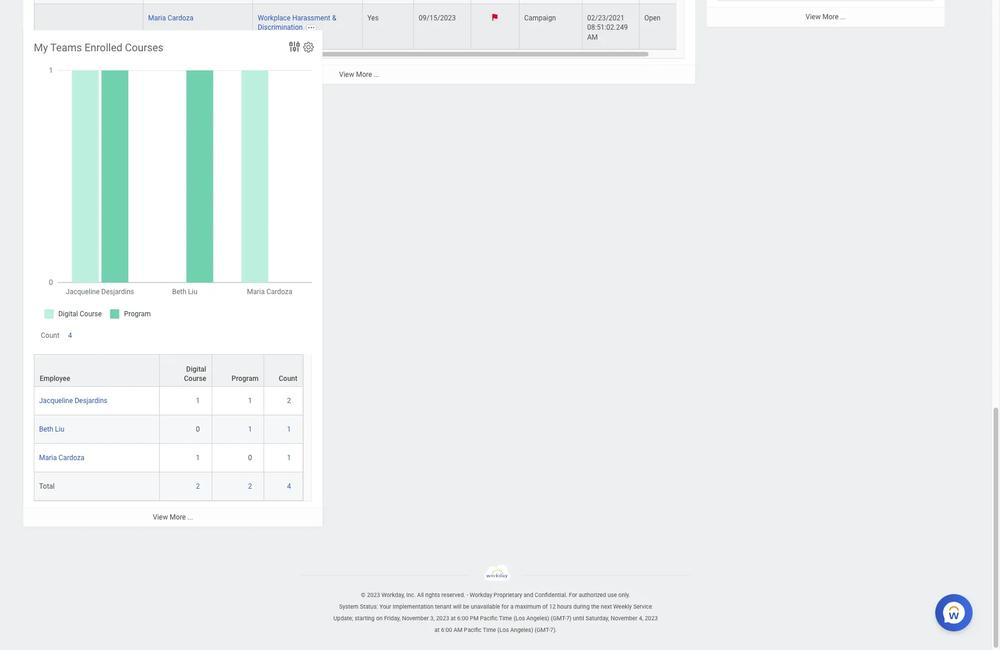 Task type: vqa. For each thing, say whether or not it's contained in the screenshot.


Task type: locate. For each thing, give the bounding box(es) containing it.
1 vertical spatial 0
[[248, 454, 252, 463]]

your
[[379, 604, 391, 611]]

0 vertical spatial maria cardoza
[[148, 14, 193, 22]]

0 vertical spatial count
[[41, 332, 59, 340]]

open
[[644, 14, 661, 22]]

for
[[502, 604, 509, 611]]

footer
[[0, 565, 991, 637]]

0 vertical spatial 6:00
[[457, 616, 468, 622]]

1 horizontal spatial 6:00
[[457, 616, 468, 622]]

1 vertical spatial ...
[[374, 70, 379, 78]]

2 vertical spatial view
[[153, 514, 168, 522]]

at down 3,
[[434, 628, 440, 634]]

maria up courses
[[148, 14, 166, 22]]

time down for
[[499, 616, 512, 622]]

maria inside my teams enrolled courses "element"
[[39, 454, 57, 463]]

1 vertical spatial view
[[339, 70, 354, 78]]

1 horizontal spatial view more ...
[[339, 70, 379, 78]]

4,
[[639, 616, 643, 622]]

6:00
[[457, 616, 468, 622], [441, 628, 452, 634]]

0 horizontal spatial 2
[[196, 483, 200, 491]]

november
[[402, 616, 429, 622], [611, 616, 638, 622]]

1 vertical spatial maria cardoza link
[[39, 452, 84, 463]]

weekly
[[613, 604, 632, 611]]

0 horizontal spatial maria
[[39, 454, 57, 463]]

workplace harassment & discrimination
[[258, 14, 336, 32]]

0 horizontal spatial at
[[434, 628, 440, 634]]

0 vertical spatial view more ...
[[806, 13, 846, 21]]

harassment
[[292, 14, 330, 22]]

0 horizontal spatial view
[[153, 514, 168, 522]]

am inside © 2023 workday, inc. all rights reserved. - workday proprietary and confidential. for authorized use only. system status: your implementation tenant will be unavailable for a maximum of 12 hours during the next weekly service update; starting on friday, november 3, 2023 at 6:00 pm pacific time (los angeles) (gmt-7) until saturday, november 4, 2023 at 6:00 am pacific time (los angeles) (gmt-7).
[[454, 628, 463, 634]]

0 horizontal spatial more
[[170, 514, 186, 522]]

7 row from the top
[[34, 473, 303, 502]]

more inside my teams enrolled courses "element"
[[170, 514, 186, 522]]

maria cardoza inside my team's overdue required learning element
[[148, 14, 193, 22]]

maria cardoza link
[[148, 12, 193, 22], [39, 452, 84, 463]]

maria for the bottommost the maria cardoza link
[[39, 454, 57, 463]]

0 vertical spatial cardoza
[[168, 14, 193, 22]]

maria cardoza
[[148, 14, 193, 22], [39, 454, 84, 463]]

1 vertical spatial am
[[454, 628, 463, 634]]

1 vertical spatial at
[[434, 628, 440, 634]]

open element
[[644, 12, 661, 22]]

0 vertical spatial maria
[[148, 14, 166, 22]]

(gmt- up 7).
[[551, 616, 566, 622]]

1 vertical spatial maria
[[39, 454, 57, 463]]

use
[[608, 593, 617, 599]]

1 horizontal spatial 0
[[248, 454, 252, 463]]

2023 right ©
[[367, 593, 380, 599]]

at down "will"
[[451, 616, 456, 622]]

2 vertical spatial view more ...
[[153, 514, 193, 522]]

... inside worker skills band element
[[840, 13, 846, 21]]

time down the unavailable
[[483, 628, 496, 634]]

1 vertical spatial cardoza
[[59, 454, 84, 463]]

1 vertical spatial 4
[[287, 483, 291, 491]]

am inside 02/23/2021 08:51:02.249 am
[[587, 33, 598, 41]]

0 vertical spatial at
[[451, 616, 456, 622]]

0 vertical spatial view
[[806, 13, 821, 21]]

2 horizontal spatial 2023
[[645, 616, 658, 622]]

0 horizontal spatial time
[[483, 628, 496, 634]]

2 horizontal spatial more
[[823, 13, 839, 21]]

cardoza for the maria cardoza link to the top
[[168, 14, 193, 22]]

angeles) down maximum
[[510, 628, 533, 634]]

starting
[[355, 616, 375, 622]]

am down "will"
[[454, 628, 463, 634]]

1 vertical spatial view more ...
[[339, 70, 379, 78]]

(los down maximum
[[514, 616, 525, 622]]

teams
[[50, 41, 82, 54]]

0 horizontal spatial november
[[402, 616, 429, 622]]

employee
[[40, 375, 70, 383]]

my
[[34, 41, 48, 54]]

view
[[806, 13, 821, 21], [339, 70, 354, 78], [153, 514, 168, 522]]

2023 right 4,
[[645, 616, 658, 622]]

(los down for
[[497, 628, 509, 634]]

maria inside my team's overdue required learning element
[[148, 14, 166, 22]]

cardoza inside my team's overdue required learning element
[[168, 14, 193, 22]]

2 vertical spatial more
[[170, 514, 186, 522]]

4
[[68, 332, 72, 340], [287, 483, 291, 491]]

2
[[287, 397, 291, 405], [196, 483, 200, 491], [248, 483, 252, 491]]

0 vertical spatial 0
[[196, 426, 200, 434]]

4 row from the top
[[34, 387, 303, 416]]

0 vertical spatial angeles)
[[526, 616, 549, 622]]

course
[[184, 375, 206, 383]]

jacqueline
[[39, 397, 73, 405]]

maria cardoza inside my teams enrolled courses "element"
[[39, 454, 84, 463]]

tenant
[[435, 604, 452, 611]]

3 row from the top
[[34, 355, 303, 387]]

1 horizontal spatial view
[[339, 70, 354, 78]]

2 horizontal spatial ...
[[840, 13, 846, 21]]

maria cardoza link up courses
[[148, 12, 193, 22]]

0 vertical spatial ...
[[840, 13, 846, 21]]

digital course button
[[160, 355, 212, 387]]

my team's overdue required learning element
[[23, 0, 703, 84]]

count up employee at the bottom left of the page
[[41, 332, 59, 340]]

1 horizontal spatial at
[[451, 616, 456, 622]]

cell
[[34, 0, 143, 4], [143, 0, 253, 4], [253, 0, 363, 4], [363, 0, 414, 4], [414, 0, 471, 4], [471, 0, 520, 4], [520, 0, 583, 4], [583, 0, 640, 4], [640, 0, 703, 4], [34, 4, 143, 49]]

1 vertical spatial (gmt-
[[535, 628, 550, 634]]

total element
[[39, 481, 55, 491]]

(gmt- down 'of'
[[535, 628, 550, 634]]

am
[[587, 33, 598, 41], [454, 628, 463, 634]]

view more ... inside worker skills band element
[[806, 13, 846, 21]]

1 horizontal spatial ...
[[374, 70, 379, 78]]

2 horizontal spatial view more ...
[[806, 13, 846, 21]]

1 horizontal spatial count
[[279, 375, 297, 383]]

maria cardoza up courses
[[148, 14, 193, 22]]

0 horizontal spatial 2023
[[367, 593, 380, 599]]

2 horizontal spatial 2 button
[[287, 397, 293, 406]]

more
[[823, 13, 839, 21], [356, 70, 372, 78], [170, 514, 186, 522]]

2023 right 3,
[[436, 616, 449, 622]]

view more ...
[[806, 13, 846, 21], [339, 70, 379, 78], [153, 514, 193, 522]]

view more ... link for my team's overdue required learning element
[[23, 64, 695, 84]]

1 horizontal spatial cardoza
[[168, 14, 193, 22]]

angeles) down 'of'
[[526, 616, 549, 622]]

desjardins
[[75, 397, 107, 405]]

1 horizontal spatial maria
[[148, 14, 166, 22]]

cardoza
[[168, 14, 193, 22], [59, 454, 84, 463]]

my teams enrolled courses element
[[23, 30, 323, 527]]

only.
[[618, 593, 630, 599]]

4 button
[[68, 331, 74, 341], [287, 482, 293, 492]]

row containing beth liu
[[34, 416, 303, 445]]

7).
[[550, 628, 557, 634]]

1 vertical spatial 6:00
[[441, 628, 452, 634]]

0 horizontal spatial 6:00
[[441, 628, 452, 634]]

maria cardoza down 'liu'
[[39, 454, 84, 463]]

... for my team's overdue required learning element
[[374, 70, 379, 78]]

maria cardoza link down 'liu'
[[39, 452, 84, 463]]

... inside my team's overdue required learning element
[[374, 70, 379, 78]]

2023
[[367, 593, 380, 599], [436, 616, 449, 622], [645, 616, 658, 622]]

rights
[[425, 593, 440, 599]]

digital course
[[184, 366, 206, 383]]

0 horizontal spatial ...
[[187, 514, 193, 522]]

2 horizontal spatial 2
[[287, 397, 291, 405]]

09/15/2023
[[419, 14, 456, 22]]

0 vertical spatial more
[[823, 13, 839, 21]]

more inside my team's overdue required learning element
[[356, 70, 372, 78]]

discrimination
[[258, 24, 303, 32]]

am down 08:51:02.249
[[587, 33, 598, 41]]

count right program
[[279, 375, 297, 383]]

pacific down pm
[[464, 628, 482, 634]]

1 horizontal spatial 2
[[248, 483, 252, 491]]

2 vertical spatial ...
[[187, 514, 193, 522]]

maria
[[148, 14, 166, 22], [39, 454, 57, 463]]

0 vertical spatial 4 button
[[68, 331, 74, 341]]

0 vertical spatial (los
[[514, 616, 525, 622]]

inc.
[[406, 593, 416, 599]]

1 horizontal spatial time
[[499, 616, 512, 622]]

5 row from the top
[[34, 416, 303, 445]]

maria up total "element"
[[39, 454, 57, 463]]

(gmt-
[[551, 616, 566, 622], [535, 628, 550, 634]]

view inside my team's overdue required learning element
[[339, 70, 354, 78]]

1 horizontal spatial 2 button
[[248, 482, 254, 492]]

campaign element
[[524, 12, 556, 22]]

0 vertical spatial (gmt-
[[551, 616, 566, 622]]

0 horizontal spatial (gmt-
[[535, 628, 550, 634]]

1 vertical spatial maria cardoza
[[39, 454, 84, 463]]

pacific down the unavailable
[[480, 616, 498, 622]]

2 for leftmost 2 button
[[196, 483, 200, 491]]

02/23/2021 08:51:02.249 am
[[587, 14, 630, 41]]

1 horizontal spatial am
[[587, 33, 598, 41]]

1 horizontal spatial (los
[[514, 616, 525, 622]]

0 horizontal spatial maria cardoza
[[39, 454, 84, 463]]

more for worker skills band element
[[823, 13, 839, 21]]

row
[[34, 0, 703, 4], [34, 4, 703, 49], [34, 355, 303, 387], [34, 387, 303, 416], [34, 416, 303, 445], [34, 445, 303, 473], [34, 473, 303, 502]]

1 vertical spatial more
[[356, 70, 372, 78]]

worker skills band element
[[707, 0, 945, 27]]

view for worker skills band element
[[806, 13, 821, 21]]

0 vertical spatial 4
[[68, 332, 72, 340]]

view more ... link
[[707, 7, 945, 27], [23, 64, 695, 84], [23, 508, 323, 527]]

will
[[453, 604, 462, 611]]

0 vertical spatial am
[[587, 33, 598, 41]]

0 horizontal spatial 0
[[196, 426, 200, 434]]

02/23/2021
[[587, 14, 624, 22]]

0 horizontal spatial count
[[41, 332, 59, 340]]

1 horizontal spatial 0 button
[[248, 454, 254, 463]]

maria cardoza for the bottommost the maria cardoza link
[[39, 454, 84, 463]]

0 button
[[196, 425, 202, 435], [248, 454, 254, 463]]

time
[[499, 616, 512, 622], [483, 628, 496, 634]]

0 vertical spatial view more ... link
[[707, 7, 945, 27]]

1 horizontal spatial more
[[356, 70, 372, 78]]

november down implementation
[[402, 616, 429, 622]]

view more ... link for worker skills band element
[[707, 7, 945, 27]]

1 horizontal spatial (gmt-
[[551, 616, 566, 622]]

0 horizontal spatial cardoza
[[59, 454, 84, 463]]

1 horizontal spatial maria cardoza
[[148, 14, 193, 22]]

1 vertical spatial 0 button
[[248, 454, 254, 463]]

1 horizontal spatial maria cardoza link
[[148, 12, 193, 22]]

1 button
[[196, 397, 202, 406], [248, 397, 254, 406], [248, 425, 254, 435], [287, 425, 293, 435], [196, 454, 202, 463], [287, 454, 293, 463]]

view more ... inside my team's overdue required learning element
[[339, 70, 379, 78]]

0
[[196, 426, 200, 434], [248, 454, 252, 463]]

1 vertical spatial view more ... link
[[23, 64, 695, 84]]

and
[[524, 593, 533, 599]]

0 horizontal spatial view more ...
[[153, 514, 193, 522]]

0 vertical spatial 0 button
[[196, 425, 202, 435]]

more inside worker skills band element
[[823, 13, 839, 21]]

2 button
[[287, 397, 293, 406], [196, 482, 202, 492], [248, 482, 254, 492]]

count
[[41, 332, 59, 340], [279, 375, 297, 383]]

1 vertical spatial count
[[279, 375, 297, 383]]

6:00 left pm
[[457, 616, 468, 622]]

confidential.
[[535, 593, 567, 599]]

0 horizontal spatial 4 button
[[68, 331, 74, 341]]

configure and view chart data image
[[288, 40, 302, 54]]

6:00 down the tenant
[[441, 628, 452, 634]]

angeles)
[[526, 616, 549, 622], [510, 628, 533, 634]]

workplace harassment & discrimination link
[[258, 12, 336, 32]]

1 vertical spatial (los
[[497, 628, 509, 634]]

1 horizontal spatial november
[[611, 616, 638, 622]]

view inside worker skills band element
[[806, 13, 821, 21]]

beth liu link
[[39, 424, 64, 434]]

at
[[451, 616, 456, 622], [434, 628, 440, 634]]

0 horizontal spatial maria cardoza link
[[39, 452, 84, 463]]

view more ... inside my teams enrolled courses "element"
[[153, 514, 193, 522]]

1 vertical spatial 4 button
[[287, 482, 293, 492]]

friday,
[[384, 616, 401, 622]]

1 horizontal spatial 4
[[287, 483, 291, 491]]

cardoza inside my teams enrolled courses "element"
[[59, 454, 84, 463]]

campaign
[[524, 14, 556, 22]]

all
[[417, 593, 424, 599]]

be
[[463, 604, 469, 611]]

2 horizontal spatial view
[[806, 13, 821, 21]]

1
[[196, 397, 200, 405], [248, 397, 252, 405], [248, 426, 252, 434], [287, 426, 291, 434], [196, 454, 200, 463], [287, 454, 291, 463]]

0 horizontal spatial (los
[[497, 628, 509, 634]]

november down weekly
[[611, 616, 638, 622]]



Task type: describe. For each thing, give the bounding box(es) containing it.
courses
[[125, 41, 164, 54]]

next
[[601, 604, 612, 611]]

jacqueline desjardins
[[39, 397, 107, 405]]

on
[[376, 616, 383, 622]]

until
[[573, 616, 584, 622]]

0 for left 0 button
[[196, 426, 200, 434]]

view more ... for my team's overdue required learning element
[[339, 70, 379, 78]]

cardoza for the bottommost the maria cardoza link
[[59, 454, 84, 463]]

view for my team's overdue required learning element
[[339, 70, 354, 78]]

©
[[361, 593, 366, 599]]

configure my teams enrolled courses image
[[302, 41, 315, 54]]

0 horizontal spatial 2 button
[[196, 482, 202, 492]]

0 horizontal spatial 0 button
[[196, 425, 202, 435]]

0 horizontal spatial 4
[[68, 332, 72, 340]]

my teams enrolled courses
[[34, 41, 164, 54]]

1 row from the top
[[34, 0, 703, 4]]

update;
[[333, 616, 353, 622]]

6 row from the top
[[34, 445, 303, 473]]

7)
[[566, 616, 572, 622]]

2 november from the left
[[611, 616, 638, 622]]

employee button
[[34, 355, 159, 387]]

workday,
[[382, 593, 405, 599]]

hours
[[557, 604, 572, 611]]

program
[[232, 375, 259, 383]]

... for worker skills band element
[[840, 13, 846, 21]]

2 for the rightmost 2 button
[[287, 397, 291, 405]]

beth liu
[[39, 426, 64, 434]]

maria cardoza for the maria cardoza link to the top
[[148, 14, 193, 22]]

0 vertical spatial maria cardoza link
[[148, 12, 193, 22]]

jacqueline desjardins link
[[39, 395, 107, 405]]

workplace
[[258, 14, 291, 22]]

count button
[[264, 355, 303, 387]]

liu
[[55, 426, 64, 434]]

&
[[332, 14, 336, 22]]

enrolled
[[85, 41, 122, 54]]

system
[[339, 604, 359, 611]]

view more ... for worker skills band element
[[806, 13, 846, 21]]

1 november from the left
[[402, 616, 429, 622]]

... inside my teams enrolled courses "element"
[[187, 514, 193, 522]]

service
[[633, 604, 652, 611]]

implementation
[[393, 604, 434, 611]]

digital
[[186, 366, 206, 374]]

-
[[467, 593, 468, 599]]

view inside my teams enrolled courses "element"
[[153, 514, 168, 522]]

08:51:02.249
[[587, 24, 628, 32]]

1 vertical spatial angeles)
[[510, 628, 533, 634]]

12
[[549, 604, 556, 611]]

3,
[[430, 616, 435, 622]]

unavailable
[[471, 604, 500, 611]]

reserved.
[[441, 593, 465, 599]]

authorized
[[579, 593, 606, 599]]

1 vertical spatial time
[[483, 628, 496, 634]]

status:
[[360, 604, 378, 611]]

beth
[[39, 426, 53, 434]]

footer containing © 2023 workday, inc. all rights reserved. - workday proprietary and confidential. for authorized use only. system status: your implementation tenant will be unavailable for a maximum of 12 hours during the next weekly service update; starting on friday, november 3, 2023 at 6:00 pm pacific time (los angeles) (gmt-7) until saturday, november 4, 2023 at 6:00 am pacific time (los angeles) (gmt-7).
[[0, 565, 991, 637]]

a
[[510, 604, 514, 611]]

the
[[591, 604, 599, 611]]

© 2023 workday, inc. all rights reserved. - workday proprietary and confidential. for authorized use only. system status: your implementation tenant will be unavailable for a maximum of 12 hours during the next weekly service update; starting on friday, november 3, 2023 at 6:00 pm pacific time (los angeles) (gmt-7) until saturday, november 4, 2023 at 6:00 am pacific time (los angeles) (gmt-7).
[[333, 593, 658, 634]]

1 vertical spatial pacific
[[464, 628, 482, 634]]

row containing total
[[34, 473, 303, 502]]

for
[[569, 593, 577, 599]]

0 vertical spatial pacific
[[480, 616, 498, 622]]

saturday,
[[586, 616, 609, 622]]

0 for the bottommost 0 button
[[248, 454, 252, 463]]

count inside count popup button
[[279, 375, 297, 383]]

2 for 2 button to the middle
[[248, 483, 252, 491]]

of
[[542, 604, 548, 611]]

0 vertical spatial time
[[499, 616, 512, 622]]

2 row from the top
[[34, 4, 703, 49]]

maximum
[[515, 604, 541, 611]]

1 horizontal spatial 2023
[[436, 616, 449, 622]]

maria for the maria cardoza link to the top
[[148, 14, 166, 22]]

during
[[573, 604, 590, 611]]

program button
[[212, 355, 264, 387]]

total
[[39, 483, 55, 491]]

pm
[[470, 616, 479, 622]]

2 vertical spatial view more ... link
[[23, 508, 323, 527]]

workday
[[470, 593, 492, 599]]

row containing jacqueline desjardins
[[34, 387, 303, 416]]

more for my team's overdue required learning element
[[356, 70, 372, 78]]

row containing digital course
[[34, 355, 303, 387]]

proprietary
[[494, 593, 522, 599]]

yes
[[367, 14, 379, 22]]



